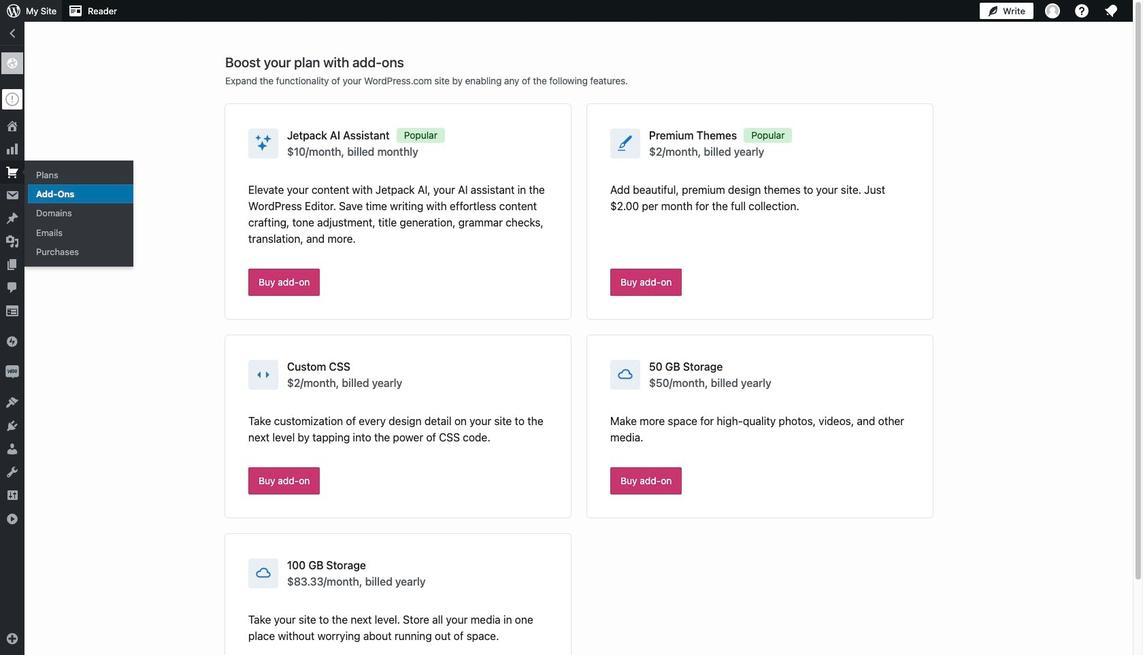 Task type: vqa. For each thing, say whether or not it's contained in the screenshot.
main content
yes



Task type: locate. For each thing, give the bounding box(es) containing it.
2 img image from the top
[[5, 365, 19, 379]]

img image
[[5, 335, 19, 348], [5, 365, 19, 379]]

0 vertical spatial img image
[[5, 335, 19, 348]]

main content
[[225, 54, 933, 655]]

1 vertical spatial img image
[[5, 365, 19, 379]]

manage your notifications image
[[1103, 3, 1119, 19]]



Task type: describe. For each thing, give the bounding box(es) containing it.
help image
[[1074, 3, 1090, 19]]

1 img image from the top
[[5, 335, 19, 348]]

my profile image
[[1045, 3, 1060, 18]]



